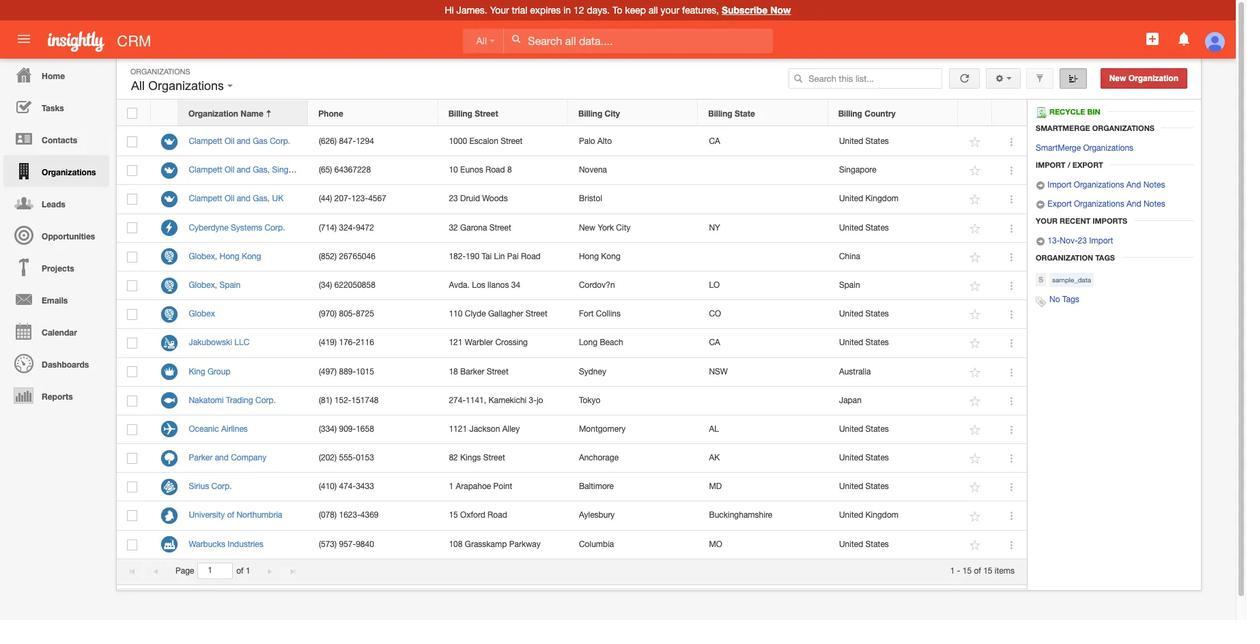 Task type: describe. For each thing, give the bounding box(es) containing it.
united states for fort collins
[[840, 310, 889, 319]]

1 for 1 arapahoe point
[[449, 482, 454, 492]]

follow image for al
[[970, 424, 983, 437]]

novena cell
[[569, 157, 699, 185]]

warbucks industries
[[189, 540, 264, 550]]

sample_data
[[1053, 276, 1092, 284]]

spain inside spain cell
[[840, 281, 860, 290]]

search image
[[794, 74, 804, 83]]

(573) 957-9840
[[319, 540, 374, 550]]

(202) 555-0153 cell
[[308, 445, 439, 474]]

follow image for nsw
[[970, 367, 983, 380]]

1 arapahoe point cell
[[439, 474, 569, 502]]

page
[[176, 567, 194, 577]]

organizations for export organizations and notes
[[1075, 200, 1125, 209]]

united states for columbia
[[840, 540, 889, 550]]

3 column header from the left
[[993, 100, 1027, 126]]

oil for clampett oil and gas, uk
[[225, 194, 235, 204]]

billing state
[[709, 109, 756, 119]]

organizations inside navigation
[[42, 167, 96, 178]]

follow image for ny
[[970, 222, 983, 235]]

globex, for globex, hong kong
[[189, 252, 217, 261]]

26765046
[[339, 252, 376, 261]]

and right parker at the left
[[215, 454, 229, 463]]

organization tags
[[1036, 254, 1116, 262]]

co cell
[[699, 301, 829, 329]]

aylesbury cell
[[569, 502, 699, 531]]

billing for billing street
[[449, 109, 473, 119]]

(34) 622050858
[[319, 281, 376, 290]]

new for new organization
[[1110, 74, 1127, 83]]

expires
[[530, 5, 561, 16]]

190
[[466, 252, 480, 261]]

1 vertical spatial export
[[1048, 200, 1072, 209]]

ca cell for palo alto
[[699, 128, 829, 157]]

spain cell
[[829, 272, 959, 301]]

organizations
[[1093, 124, 1155, 133]]

organizations for import organizations and notes
[[1074, 180, 1125, 190]]

smartmerge organizations
[[1036, 144, 1134, 153]]

md
[[709, 482, 722, 492]]

king group
[[189, 367, 231, 377]]

street up 1000 escalon street
[[475, 109, 499, 119]]

3-
[[529, 396, 537, 406]]

957-
[[339, 540, 356, 550]]

(44) 207-123-4567 cell
[[308, 185, 439, 214]]

follow image for ca
[[970, 136, 983, 149]]

new for new york city
[[579, 223, 596, 233]]

states for new york city
[[866, 223, 889, 233]]

110 clyde gallagher street
[[449, 310, 548, 319]]

avda.
[[449, 281, 470, 290]]

of 1
[[236, 567, 250, 577]]

united states for anchorage
[[840, 454, 889, 463]]

united states cell for fort collins
[[829, 301, 959, 329]]

circle arrow left image
[[1036, 200, 1046, 210]]

gas, for singapore
[[253, 165, 270, 175]]

organization for organization name
[[189, 109, 238, 119]]

states for baltimore
[[866, 482, 889, 492]]

(497) 889-1015
[[319, 367, 374, 377]]

smartmerge organizations
[[1036, 124, 1155, 133]]

organizations for all organizations
[[148, 79, 224, 93]]

organization inside the new organization link
[[1129, 74, 1179, 83]]

mo cell
[[699, 531, 829, 560]]

10 eunos road 8 cell
[[439, 157, 569, 185]]

row containing warbucks industries
[[117, 531, 1027, 560]]

-
[[958, 567, 961, 577]]

cog image
[[995, 74, 1005, 83]]

united for montgomery
[[840, 425, 864, 434]]

states for palo alto
[[866, 137, 889, 146]]

ca cell for long beach
[[699, 329, 829, 358]]

1 singapore from the left
[[272, 165, 310, 175]]

states for columbia
[[866, 540, 889, 550]]

(202)
[[319, 454, 337, 463]]

your inside hi james. your trial expires in 12 days. to keep all your features, subscribe now
[[490, 5, 509, 16]]

9472
[[356, 223, 374, 233]]

university of northumbria link
[[189, 511, 289, 521]]

ny cell
[[699, 214, 829, 243]]

and for corp.
[[237, 137, 251, 146]]

garona
[[460, 223, 487, 233]]

organizations link
[[3, 155, 109, 187]]

state
[[735, 109, 756, 119]]

3 follow image from the top
[[970, 194, 983, 207]]

cordov?n cell
[[569, 272, 699, 301]]

(078)
[[319, 511, 337, 521]]

lo cell
[[699, 272, 829, 301]]

clampett for clampett oil and gas corp.
[[189, 137, 222, 146]]

(34) 622050858 cell
[[308, 272, 439, 301]]

1015
[[356, 367, 374, 377]]

cyberdyne systems corp. link
[[189, 223, 292, 233]]

row containing sirius corp.
[[117, 474, 1027, 502]]

circle arrow right image for 13-nov-23 import
[[1036, 237, 1046, 247]]

hi james. your trial expires in 12 days. to keep all your features, subscribe now
[[445, 4, 791, 16]]

(81) 152-151748 cell
[[308, 387, 439, 416]]

oceanic airlines link
[[189, 425, 255, 434]]

recycle bin
[[1050, 107, 1101, 116]]

182-
[[449, 252, 466, 261]]

gas, for uk
[[253, 194, 270, 204]]

warbucks industries link
[[189, 540, 270, 550]]

follow image for buckinghamshire
[[970, 511, 983, 524]]

import organizations and notes
[[1046, 180, 1166, 190]]

corp. right systems
[[265, 223, 285, 233]]

al cell
[[699, 416, 829, 445]]

row containing organization name
[[117, 100, 1027, 126]]

palo alto cell
[[569, 128, 699, 157]]

176-
[[339, 338, 356, 348]]

corp. right 'trading'
[[255, 396, 276, 406]]

bristol cell
[[569, 185, 699, 214]]

(44)
[[319, 194, 332, 204]]

subscribe
[[722, 4, 768, 16]]

(497) 889-1015 cell
[[308, 358, 439, 387]]

states for long beach
[[866, 338, 889, 348]]

leads link
[[3, 187, 109, 219]]

oil for clampett oil and gas corp.
[[225, 137, 235, 146]]

billing for billing country
[[839, 109, 863, 119]]

Search this list... text field
[[789, 68, 943, 89]]

2 follow image from the top
[[970, 165, 983, 178]]

and for export organizations and notes
[[1127, 200, 1142, 209]]

all
[[649, 5, 658, 16]]

all organizations
[[131, 79, 228, 93]]

export organizations and notes link
[[1036, 200, 1166, 210]]

1 horizontal spatial of
[[236, 567, 244, 577]]

ca for palo alto
[[709, 137, 721, 146]]

805-
[[339, 310, 356, 319]]

anchorage
[[579, 454, 619, 463]]

909-
[[339, 425, 356, 434]]

152-
[[335, 396, 351, 406]]

s
[[1039, 275, 1044, 284]]

1121 jackson alley cell
[[439, 416, 569, 445]]

kingdom for aylesbury
[[866, 511, 899, 521]]

(65) 64367228 cell
[[308, 157, 439, 185]]

billing for billing city
[[579, 109, 603, 119]]

row containing clampett oil and gas corp.
[[117, 128, 1027, 157]]

4567
[[368, 194, 387, 204]]

columbia cell
[[569, 531, 699, 560]]

recent
[[1060, 217, 1091, 226]]

follow image for md
[[970, 482, 983, 495]]

0 vertical spatial export
[[1073, 161, 1104, 170]]

company
[[231, 454, 267, 463]]

and for singapore
[[237, 165, 251, 175]]

llc
[[235, 338, 250, 348]]

hong kong cell
[[569, 243, 699, 272]]

row containing nakatomi trading corp.
[[117, 387, 1027, 416]]

united for aylesbury
[[840, 511, 864, 521]]

cell for united kingdom
[[699, 185, 829, 214]]

baltimore cell
[[569, 474, 699, 502]]

tokyo cell
[[569, 387, 699, 416]]

1000 escalon street
[[449, 137, 523, 146]]

23 druid woods cell
[[439, 185, 569, 214]]

all link
[[463, 29, 504, 53]]

city inside "cell"
[[616, 223, 631, 233]]

united states cell for new york city
[[829, 214, 959, 243]]

anchorage cell
[[569, 445, 699, 474]]

0 horizontal spatial 1
[[246, 567, 250, 577]]

united states for palo alto
[[840, 137, 889, 146]]

leads
[[42, 199, 65, 210]]

ny
[[709, 223, 721, 233]]

121 warbler crossing cell
[[439, 329, 569, 358]]

2 vertical spatial import
[[1090, 236, 1114, 246]]

(970) 805-8725 cell
[[308, 301, 439, 329]]

alto
[[598, 137, 612, 146]]

globex, spain link
[[189, 281, 247, 290]]

274-1141, kamekichi 3-jo cell
[[439, 387, 569, 416]]

smartmerge for smartmerge organizations
[[1036, 144, 1081, 153]]

point
[[494, 482, 513, 492]]

globex, for globex, spain
[[189, 281, 217, 290]]

long
[[579, 338, 598, 348]]

1000 escalon street cell
[[439, 128, 569, 157]]

tokyo
[[579, 396, 601, 406]]

street for 32 garona street
[[490, 223, 512, 233]]

(410) 474-3433
[[319, 482, 374, 492]]

(419) 176-2116
[[319, 338, 374, 348]]

82 kings street
[[449, 454, 505, 463]]

clampett for clampett oil and gas, uk
[[189, 194, 222, 204]]

united states cell for baltimore
[[829, 474, 959, 502]]

1 horizontal spatial 15
[[963, 567, 972, 577]]

long beach cell
[[569, 329, 699, 358]]

tai
[[482, 252, 492, 261]]

32 garona street cell
[[439, 214, 569, 243]]

row containing clampett oil and gas, singapore
[[117, 157, 1027, 185]]

(65)
[[319, 165, 332, 175]]

1 kong from the left
[[242, 252, 261, 261]]

82 kings street cell
[[439, 445, 569, 474]]

states for fort collins
[[866, 310, 889, 319]]

cell for japan
[[699, 387, 829, 416]]

globex
[[189, 310, 215, 319]]

clampett oil and gas, singapore
[[189, 165, 310, 175]]

row containing globex, hong kong
[[117, 243, 1027, 272]]

fort collins cell
[[569, 301, 699, 329]]

274-
[[449, 396, 466, 406]]

13-nov-23 import link
[[1036, 236, 1114, 247]]

gas
[[253, 137, 268, 146]]

united states cell for columbia
[[829, 531, 959, 560]]

oil for clampett oil and gas, singapore
[[225, 165, 235, 175]]

(970) 805-8725
[[319, 310, 374, 319]]

clampett for clampett oil and gas, singapore
[[189, 165, 222, 175]]

207-
[[335, 194, 351, 204]]

new york city cell
[[569, 214, 699, 243]]

all for all
[[476, 35, 487, 46]]

corp. right sirius
[[211, 482, 232, 492]]

182-190 tai lin pai road cell
[[439, 243, 569, 272]]

13-
[[1048, 236, 1060, 246]]

notifications image
[[1176, 31, 1193, 47]]

(497)
[[319, 367, 337, 377]]

university of northumbria
[[189, 511, 283, 521]]

united states for baltimore
[[840, 482, 889, 492]]

nov-
[[1060, 236, 1078, 246]]

united states for new york city
[[840, 223, 889, 233]]

1 spain from the left
[[220, 281, 241, 290]]

sydney cell
[[569, 358, 699, 387]]

2 horizontal spatial 15
[[984, 567, 993, 577]]

opportunities link
[[3, 219, 109, 251]]

singapore cell
[[829, 157, 959, 185]]

columbia
[[579, 540, 614, 550]]

united for anchorage
[[840, 454, 864, 463]]

road for 10 eunos road 8
[[486, 165, 505, 175]]

2 horizontal spatial of
[[974, 567, 982, 577]]

show list view filters image
[[1036, 74, 1045, 83]]

(714) 324-9472 cell
[[308, 214, 439, 243]]

items
[[995, 567, 1015, 577]]



Task type: vqa. For each thing, say whether or not it's contained in the screenshot.


Task type: locate. For each thing, give the bounding box(es) containing it.
road inside cell
[[488, 511, 507, 521]]

2 globex, from the top
[[189, 281, 217, 290]]

0 vertical spatial import
[[1036, 161, 1066, 170]]

3 cell from the top
[[699, 243, 829, 272]]

japan
[[840, 396, 862, 406]]

smartmerge for smartmerge organizations
[[1036, 124, 1091, 133]]

2 ca cell from the top
[[699, 329, 829, 358]]

industries
[[228, 540, 264, 550]]

1 hong from the left
[[220, 252, 240, 261]]

circle arrow right image
[[1036, 181, 1046, 191], [1036, 237, 1046, 247]]

column header down refresh list icon on the top right
[[958, 100, 993, 126]]

export down the smartmerge organizations "link"
[[1073, 161, 1104, 170]]

import / export
[[1036, 161, 1104, 170]]

smartmerge down recycle
[[1036, 124, 1091, 133]]

united for palo alto
[[840, 137, 864, 146]]

1 vertical spatial smartmerge
[[1036, 144, 1081, 153]]

1 left -
[[951, 567, 955, 577]]

row up tokyo
[[117, 358, 1027, 387]]

row containing cyberdyne systems corp.
[[117, 214, 1027, 243]]

3 billing from the left
[[709, 109, 733, 119]]

7 united states from the top
[[840, 482, 889, 492]]

(410) 474-3433 cell
[[308, 474, 439, 502]]

6 follow image from the top
[[970, 424, 983, 437]]

crossing
[[496, 338, 528, 348]]

grasskamp
[[465, 540, 507, 550]]

15 inside cell
[[449, 511, 458, 521]]

1 vertical spatial import
[[1048, 180, 1072, 190]]

nsw cell
[[699, 358, 829, 387]]

1 circle arrow right image from the top
[[1036, 181, 1046, 191]]

1 horizontal spatial your
[[1036, 217, 1058, 226]]

spain down china
[[840, 281, 860, 290]]

new york city
[[579, 223, 631, 233]]

street right gallagher at the left of the page
[[526, 310, 548, 319]]

0 horizontal spatial 15
[[449, 511, 458, 521]]

all for all organizations
[[131, 79, 145, 93]]

3 clampett from the top
[[189, 194, 222, 204]]

0 vertical spatial united kingdom cell
[[829, 185, 959, 214]]

8
[[508, 165, 512, 175]]

1 vertical spatial new
[[579, 223, 596, 233]]

5 row from the top
[[117, 214, 1027, 243]]

5 follow image from the top
[[970, 395, 983, 408]]

0 vertical spatial road
[[486, 165, 505, 175]]

(714) 324-9472
[[319, 223, 374, 233]]

import down /
[[1048, 180, 1072, 190]]

15 oxford road cell
[[439, 502, 569, 531]]

united kingdom cell for bristol
[[829, 185, 959, 214]]

druid
[[460, 194, 480, 204]]

united for long beach
[[840, 338, 864, 348]]

2 circle arrow right image from the top
[[1036, 237, 1046, 247]]

0 horizontal spatial all
[[131, 79, 145, 93]]

follow image for mo
[[970, 539, 983, 552]]

2 row from the top
[[117, 128, 1027, 157]]

6 united states from the top
[[840, 454, 889, 463]]

23 inside cell
[[449, 194, 458, 204]]

follow image
[[970, 222, 983, 235], [970, 251, 983, 264], [970, 338, 983, 351], [970, 367, 983, 380], [970, 395, 983, 408], [970, 453, 983, 466], [970, 511, 983, 524], [970, 539, 983, 552]]

3 follow image from the top
[[970, 338, 983, 351]]

notes for export organizations and notes
[[1144, 200, 1166, 209]]

billing for billing state
[[709, 109, 733, 119]]

avda. los llanos 34 cell
[[439, 272, 569, 301]]

united states for montgomery
[[840, 425, 889, 434]]

united states for long beach
[[840, 338, 889, 348]]

7 row from the top
[[117, 272, 1027, 301]]

12 row from the top
[[117, 416, 1027, 445]]

jakubowski
[[189, 338, 232, 348]]

(410)
[[319, 482, 337, 492]]

column header
[[151, 100, 178, 126], [958, 100, 993, 126], [993, 100, 1027, 126]]

row down palo
[[117, 157, 1027, 185]]

1 ca cell from the top
[[699, 128, 829, 157]]

road right oxford
[[488, 511, 507, 521]]

/
[[1068, 161, 1071, 170]]

china cell
[[829, 243, 959, 272]]

13-nov-23 import
[[1046, 236, 1114, 246]]

2 oil from the top
[[225, 165, 235, 175]]

ca down billing state
[[709, 137, 721, 146]]

0 vertical spatial new
[[1110, 74, 1127, 83]]

ca cell
[[699, 128, 829, 157], [699, 329, 829, 358]]

organization down notifications image
[[1129, 74, 1179, 83]]

baltimore
[[579, 482, 614, 492]]

gas, down gas
[[253, 165, 270, 175]]

1 ca from the top
[[709, 137, 721, 146]]

None checkbox
[[127, 108, 137, 119], [127, 137, 138, 147], [127, 194, 138, 205], [127, 223, 138, 234], [127, 252, 138, 263], [127, 309, 138, 320], [127, 338, 138, 349], [127, 396, 138, 407], [127, 454, 138, 465], [127, 540, 138, 551], [127, 108, 137, 119], [127, 137, 138, 147], [127, 194, 138, 205], [127, 223, 138, 234], [127, 252, 138, 263], [127, 309, 138, 320], [127, 338, 138, 349], [127, 396, 138, 407], [127, 454, 138, 465], [127, 540, 138, 551]]

1 vertical spatial organization
[[189, 109, 238, 119]]

road for 15 oxford road
[[488, 511, 507, 521]]

kings
[[460, 454, 481, 463]]

row down novena
[[117, 185, 1027, 214]]

4 united states cell from the top
[[829, 329, 959, 358]]

row containing university of northumbria
[[117, 502, 1027, 531]]

hong down cyberdyne systems corp.
[[220, 252, 240, 261]]

states for montgomery
[[866, 425, 889, 434]]

15 left items
[[984, 567, 993, 577]]

organizations up export organizations and notes link
[[1074, 180, 1125, 190]]

Search all data.... text field
[[504, 29, 774, 53]]

oil up cyberdyne systems corp.
[[225, 194, 235, 204]]

clampett up clampett oil and gas, uk
[[189, 165, 222, 175]]

1 horizontal spatial singapore
[[840, 165, 877, 175]]

2 column header from the left
[[958, 100, 993, 126]]

dashboards link
[[3, 348, 109, 380]]

sirius corp. link
[[189, 482, 239, 492]]

1 vertical spatial kingdom
[[866, 511, 899, 521]]

billing left state
[[709, 109, 733, 119]]

4 united from the top
[[840, 310, 864, 319]]

2 vertical spatial road
[[488, 511, 507, 521]]

0 vertical spatial smartmerge
[[1036, 124, 1091, 133]]

states for anchorage
[[866, 454, 889, 463]]

city up alto
[[605, 109, 620, 119]]

circle arrow right image up "circle arrow left" image
[[1036, 181, 1046, 191]]

and for uk
[[237, 194, 251, 204]]

1 billing from the left
[[449, 109, 473, 119]]

united for bristol
[[840, 194, 864, 204]]

0 vertical spatial kingdom
[[866, 194, 899, 204]]

121 warbler crossing
[[449, 338, 528, 348]]

0 horizontal spatial organization
[[189, 109, 238, 119]]

1 vertical spatial notes
[[1144, 200, 1166, 209]]

row down tokyo
[[117, 416, 1027, 445]]

united kingdom cell
[[829, 185, 959, 214], [829, 502, 959, 531]]

0 vertical spatial your
[[490, 5, 509, 16]]

3 united from the top
[[840, 223, 864, 233]]

0 vertical spatial organization
[[1129, 74, 1179, 83]]

street inside "cell"
[[490, 223, 512, 233]]

row group
[[117, 128, 1027, 560]]

navigation
[[0, 59, 109, 412]]

row down sydney
[[117, 387, 1027, 416]]

1623-
[[339, 511, 361, 521]]

column header down all organizations
[[151, 100, 178, 126]]

hong inside cell
[[579, 252, 599, 261]]

2 notes from the top
[[1144, 200, 1166, 209]]

organization for organization tags
[[1036, 254, 1094, 262]]

2 cell from the top
[[699, 185, 829, 214]]

6 follow image from the top
[[970, 453, 983, 466]]

billing up 1000
[[449, 109, 473, 119]]

united for fort collins
[[840, 310, 864, 319]]

ak
[[709, 454, 720, 463]]

street right the escalon
[[501, 137, 523, 146]]

4 follow image from the top
[[970, 280, 983, 293]]

2 united states from the top
[[840, 223, 889, 233]]

in
[[564, 5, 571, 16]]

all inside all link
[[476, 35, 487, 46]]

to
[[613, 5, 623, 16]]

hong
[[220, 252, 240, 261], [579, 252, 599, 261]]

nakatomi trading corp.
[[189, 396, 276, 406]]

singapore up uk
[[272, 165, 310, 175]]

group
[[208, 367, 231, 377]]

1 vertical spatial road
[[521, 252, 541, 261]]

and up export organizations and notes
[[1127, 180, 1142, 190]]

kong
[[242, 252, 261, 261], [601, 252, 621, 261]]

1 horizontal spatial organization
[[1036, 254, 1094, 262]]

1 gas, from the top
[[253, 165, 270, 175]]

2 states from the top
[[866, 223, 889, 233]]

china
[[840, 252, 861, 261]]

0 horizontal spatial hong
[[220, 252, 240, 261]]

1 vertical spatial globex,
[[189, 281, 217, 290]]

1 horizontal spatial kong
[[601, 252, 621, 261]]

ca cell up nsw
[[699, 329, 829, 358]]

7 follow image from the top
[[970, 482, 983, 495]]

organization up 'clampett oil and gas corp.'
[[189, 109, 238, 119]]

row group containing clampett oil and gas corp.
[[117, 128, 1027, 560]]

lo
[[709, 281, 720, 290]]

circle arrow right image inside import organizations and notes link
[[1036, 181, 1046, 191]]

0 vertical spatial ca
[[709, 137, 721, 146]]

follow image for lo
[[970, 280, 983, 293]]

23
[[449, 194, 458, 204], [1078, 236, 1088, 246]]

row containing clampett oil and gas, uk
[[117, 185, 1027, 214]]

1 column header from the left
[[151, 100, 178, 126]]

cell up ny cell
[[699, 157, 829, 185]]

road left 8
[[486, 165, 505, 175]]

6 united from the top
[[840, 425, 864, 434]]

parkway
[[509, 540, 541, 550]]

10
[[449, 165, 458, 175]]

6 united states cell from the top
[[829, 445, 959, 474]]

your recent imports
[[1036, 217, 1128, 226]]

15 row from the top
[[117, 502, 1027, 531]]

organizations down import organizations and notes link
[[1075, 200, 1125, 209]]

(334) 909-1658 cell
[[308, 416, 439, 445]]

2 united from the top
[[840, 194, 864, 204]]

all organizations button
[[128, 76, 236, 96]]

3 states from the top
[[866, 310, 889, 319]]

0 horizontal spatial of
[[227, 511, 234, 521]]

street right kings
[[483, 454, 505, 463]]

street right barker
[[487, 367, 509, 377]]

3 united states cell from the top
[[829, 301, 959, 329]]

and up systems
[[237, 194, 251, 204]]

row containing king group
[[117, 358, 1027, 387]]

3 united states from the top
[[840, 310, 889, 319]]

0 horizontal spatial spain
[[220, 281, 241, 290]]

15 left oxford
[[449, 511, 458, 521]]

123-
[[351, 194, 368, 204]]

emails link
[[3, 284, 109, 316]]

16 row from the top
[[117, 531, 1027, 560]]

kong inside cell
[[601, 252, 621, 261]]

kong down york
[[601, 252, 621, 261]]

reports
[[42, 392, 73, 402]]

1 vertical spatial city
[[616, 223, 631, 233]]

(573)
[[319, 540, 337, 550]]

import left /
[[1036, 161, 1066, 170]]

row
[[117, 100, 1027, 126], [117, 128, 1027, 157], [117, 157, 1027, 185], [117, 185, 1027, 214], [117, 214, 1027, 243], [117, 243, 1027, 272], [117, 272, 1027, 301], [117, 301, 1027, 329], [117, 329, 1027, 358], [117, 358, 1027, 387], [117, 387, 1027, 416], [117, 416, 1027, 445], [117, 445, 1027, 474], [117, 474, 1027, 502], [117, 502, 1027, 531], [117, 531, 1027, 560]]

0 vertical spatial city
[[605, 109, 620, 119]]

row up aylesbury
[[117, 474, 1027, 502]]

1 horizontal spatial spain
[[840, 281, 860, 290]]

all down james.
[[476, 35, 487, 46]]

and for import organizations and notes
[[1127, 180, 1142, 190]]

follow image for ak
[[970, 453, 983, 466]]

1 vertical spatial united kingdom cell
[[829, 502, 959, 531]]

united kingdom
[[840, 194, 899, 204], [840, 511, 899, 521]]

2 and from the top
[[1127, 200, 1142, 209]]

4369
[[361, 511, 379, 521]]

buckinghamshire cell
[[699, 502, 829, 531]]

of right university
[[227, 511, 234, 521]]

street right garona
[[490, 223, 512, 233]]

and down clampett oil and gas corp. link
[[237, 165, 251, 175]]

0 vertical spatial oil
[[225, 137, 235, 146]]

organization name
[[189, 109, 264, 119]]

new right show sidebar icon
[[1110, 74, 1127, 83]]

6 states from the top
[[866, 454, 889, 463]]

1 inside cell
[[449, 482, 454, 492]]

opportunities
[[42, 232, 95, 242]]

james.
[[457, 5, 488, 16]]

japan cell
[[829, 387, 959, 416]]

8725
[[356, 310, 374, 319]]

oil down organization name
[[225, 137, 235, 146]]

1 row from the top
[[117, 100, 1027, 126]]

globex, down cyberdyne
[[189, 252, 217, 261]]

9 united from the top
[[840, 511, 864, 521]]

10 row from the top
[[117, 358, 1027, 387]]

ca for long beach
[[709, 338, 721, 348]]

mo
[[709, 540, 723, 550]]

circle arrow right image inside 13-nov-23 import link
[[1036, 237, 1046, 247]]

2 follow image from the top
[[970, 251, 983, 264]]

row down bristol
[[117, 214, 1027, 243]]

billing up palo
[[579, 109, 603, 119]]

clampett down organization name
[[189, 137, 222, 146]]

8 states from the top
[[866, 540, 889, 550]]

8 row from the top
[[117, 301, 1027, 329]]

nsw
[[709, 367, 728, 377]]

(852) 26765046 cell
[[308, 243, 439, 272]]

1 kingdom from the top
[[866, 194, 899, 204]]

None checkbox
[[127, 165, 138, 176], [127, 281, 138, 292], [127, 367, 138, 378], [127, 425, 138, 436], [127, 482, 138, 493], [127, 511, 138, 522], [127, 165, 138, 176], [127, 281, 138, 292], [127, 367, 138, 378], [127, 425, 138, 436], [127, 482, 138, 493], [127, 511, 138, 522]]

7 united from the top
[[840, 454, 864, 463]]

2 vertical spatial clampett
[[189, 194, 222, 204]]

now
[[771, 4, 791, 16]]

no
[[1050, 295, 1061, 305]]

and
[[237, 137, 251, 146], [237, 165, 251, 175], [237, 194, 251, 204], [215, 454, 229, 463]]

(34)
[[319, 281, 332, 290]]

road right pai
[[521, 252, 541, 261]]

7 united states cell from the top
[[829, 474, 959, 502]]

8 united states cell from the top
[[829, 531, 959, 560]]

all
[[476, 35, 487, 46], [131, 79, 145, 93]]

1 horizontal spatial hong
[[579, 252, 599, 261]]

1 - 15 of 15 items
[[951, 567, 1015, 577]]

5 follow image from the top
[[970, 309, 983, 322]]

notes up export organizations and notes
[[1144, 180, 1166, 190]]

1 oil from the top
[[225, 137, 235, 146]]

street for 1000 escalon street
[[501, 137, 523, 146]]

row up novena
[[117, 128, 1027, 157]]

2 horizontal spatial organization
[[1129, 74, 1179, 83]]

row up 'cordov?n'
[[117, 243, 1027, 272]]

18 barker street cell
[[439, 358, 569, 387]]

6 row from the top
[[117, 243, 1027, 272]]

kong down systems
[[242, 252, 261, 261]]

4 states from the top
[[866, 338, 889, 348]]

tags
[[1063, 295, 1080, 305]]

15
[[449, 511, 458, 521], [963, 567, 972, 577], [984, 567, 993, 577]]

white image
[[512, 34, 521, 44]]

bristol
[[579, 194, 603, 204]]

united states cell for montgomery
[[829, 416, 959, 445]]

beach
[[600, 338, 623, 348]]

follow image for ca
[[970, 338, 983, 351]]

0 vertical spatial united kingdom
[[840, 194, 899, 204]]

notes down import organizations and notes
[[1144, 200, 1166, 209]]

refresh list image
[[959, 74, 972, 83]]

united kingdom for aylesbury
[[840, 511, 899, 521]]

1 horizontal spatial export
[[1073, 161, 1104, 170]]

1 vertical spatial ca cell
[[699, 329, 829, 358]]

circle arrow right image left "13-"
[[1036, 237, 1046, 247]]

0 horizontal spatial your
[[490, 5, 509, 16]]

york
[[598, 223, 614, 233]]

md cell
[[699, 474, 829, 502]]

united states cell for long beach
[[829, 329, 959, 358]]

(078) 1623-4369 cell
[[308, 502, 439, 531]]

parker and company link
[[189, 454, 273, 463]]

1 vertical spatial and
[[1127, 200, 1142, 209]]

2 hong from the left
[[579, 252, 599, 261]]

row containing globex
[[117, 301, 1027, 329]]

united for baltimore
[[840, 482, 864, 492]]

2 ca from the top
[[709, 338, 721, 348]]

9 row from the top
[[117, 329, 1027, 358]]

row containing parker and company
[[117, 445, 1027, 474]]

and left gas
[[237, 137, 251, 146]]

(626) 847-1294 cell
[[308, 128, 439, 157]]

organizations up organization name
[[148, 79, 224, 93]]

oil up clampett oil and gas, uk
[[225, 165, 235, 175]]

lin
[[494, 252, 505, 261]]

1 horizontal spatial all
[[476, 35, 487, 46]]

4 billing from the left
[[839, 109, 863, 119]]

110 clyde gallagher street cell
[[439, 301, 569, 329]]

subscribe now link
[[722, 4, 791, 16]]

1 horizontal spatial 23
[[1078, 236, 1088, 246]]

2 united kingdom cell from the top
[[829, 502, 959, 531]]

0 vertical spatial clampett
[[189, 137, 222, 146]]

1 field
[[198, 564, 233, 579]]

street for 82 kings street
[[483, 454, 505, 463]]

2 spain from the left
[[840, 281, 860, 290]]

new inside "cell"
[[579, 223, 596, 233]]

(852)
[[319, 252, 337, 261]]

globex link
[[189, 310, 222, 319]]

organizations for smartmerge organizations
[[1084, 144, 1134, 153]]

(573) 957-9840 cell
[[308, 531, 439, 560]]

your left trial
[[490, 5, 509, 16]]

nakatomi trading corp. link
[[189, 396, 283, 406]]

cell for singapore
[[699, 157, 829, 185]]

1 for 1 - 15 of 15 items
[[951, 567, 955, 577]]

follow image
[[970, 136, 983, 149], [970, 165, 983, 178], [970, 194, 983, 207], [970, 280, 983, 293], [970, 309, 983, 322], [970, 424, 983, 437], [970, 482, 983, 495]]

cell up the "ny"
[[699, 185, 829, 214]]

5 states from the top
[[866, 425, 889, 434]]

0 horizontal spatial 23
[[449, 194, 458, 204]]

2 singapore from the left
[[840, 165, 877, 175]]

0 vertical spatial notes
[[1144, 180, 1166, 190]]

follow image for co
[[970, 309, 983, 322]]

2 gas, from the top
[[253, 194, 270, 204]]

1 vertical spatial united kingdom
[[840, 511, 899, 521]]

23 left druid
[[449, 194, 458, 204]]

cell up lo
[[699, 243, 829, 272]]

1 vertical spatial gas,
[[253, 194, 270, 204]]

7 states from the top
[[866, 482, 889, 492]]

united states cell for palo alto
[[829, 128, 959, 157]]

1 horizontal spatial 1
[[449, 482, 454, 492]]

1 vertical spatial ca
[[709, 338, 721, 348]]

1 and from the top
[[1127, 180, 1142, 190]]

united kingdom for bristol
[[840, 194, 899, 204]]

108 grasskamp parkway cell
[[439, 531, 569, 560]]

3 row from the top
[[117, 157, 1027, 185]]

0 vertical spatial and
[[1127, 180, 1142, 190]]

row up baltimore
[[117, 445, 1027, 474]]

corp. right gas
[[270, 137, 290, 146]]

0 vertical spatial circle arrow right image
[[1036, 181, 1046, 191]]

row down fort on the left of page
[[117, 329, 1027, 358]]

10 eunos road 8
[[449, 165, 512, 175]]

hong up 'cordov?n'
[[579, 252, 599, 261]]

1 vertical spatial circle arrow right image
[[1036, 237, 1046, 247]]

1 vertical spatial 23
[[1078, 236, 1088, 246]]

0 horizontal spatial kong
[[242, 252, 261, 261]]

united states cell for anchorage
[[829, 445, 959, 474]]

singapore inside cell
[[840, 165, 877, 175]]

1 notes from the top
[[1144, 180, 1166, 190]]

1 united from the top
[[840, 137, 864, 146]]

singapore down billing country
[[840, 165, 877, 175]]

cell for china
[[699, 243, 829, 272]]

2 united kingdom from the top
[[840, 511, 899, 521]]

ca cell down state
[[699, 128, 829, 157]]

of right -
[[974, 567, 982, 577]]

15 right -
[[963, 567, 972, 577]]

1 vertical spatial all
[[131, 79, 145, 93]]

clampett up cyberdyne
[[189, 194, 222, 204]]

row up fort on the left of page
[[117, 272, 1027, 301]]

cell
[[699, 157, 829, 185], [699, 185, 829, 214], [699, 243, 829, 272], [699, 387, 829, 416]]

8 follow image from the top
[[970, 539, 983, 552]]

0 horizontal spatial singapore
[[272, 165, 310, 175]]

32 garona street
[[449, 223, 512, 233]]

2 kingdom from the top
[[866, 511, 899, 521]]

and up 'imports'
[[1127, 200, 1142, 209]]

11 row from the top
[[117, 387, 1027, 416]]

4 row from the top
[[117, 185, 1027, 214]]

cell down nsw
[[699, 387, 829, 416]]

united kingdom cell for aylesbury
[[829, 502, 959, 531]]

row containing jakubowski llc
[[117, 329, 1027, 358]]

united for new york city
[[840, 223, 864, 233]]

show sidebar image
[[1069, 74, 1078, 83]]

4 cell from the top
[[699, 387, 829, 416]]

import for import organizations and notes
[[1048, 180, 1072, 190]]

row containing oceanic airlines
[[117, 416, 1027, 445]]

5 united from the top
[[840, 338, 864, 348]]

gas, left uk
[[253, 194, 270, 204]]

column header down cog icon
[[993, 100, 1027, 126]]

ak cell
[[699, 445, 829, 474]]

0 horizontal spatial export
[[1048, 200, 1072, 209]]

city right york
[[616, 223, 631, 233]]

1 globex, from the top
[[189, 252, 217, 261]]

2 smartmerge from the top
[[1036, 144, 1081, 153]]

recycle
[[1050, 107, 1086, 116]]

keep
[[625, 5, 646, 16]]

8 united from the top
[[840, 482, 864, 492]]

2 clampett from the top
[[189, 165, 222, 175]]

of right 1 field in the bottom left of the page
[[236, 567, 244, 577]]

1 down industries
[[246, 567, 250, 577]]

united for columbia
[[840, 540, 864, 550]]

1 smartmerge from the top
[[1036, 124, 1091, 133]]

all inside all organizations button
[[131, 79, 145, 93]]

circle arrow right image for import organizations and notes
[[1036, 181, 1046, 191]]

row containing globex, spain
[[117, 272, 1027, 301]]

montgomery cell
[[569, 416, 699, 445]]

clampett
[[189, 137, 222, 146], [189, 165, 222, 175], [189, 194, 222, 204]]

1 united kingdom cell from the top
[[829, 185, 959, 214]]

4 united states from the top
[[840, 338, 889, 348]]

1 horizontal spatial new
[[1110, 74, 1127, 83]]

navigation containing home
[[0, 59, 109, 412]]

united states cell
[[829, 128, 959, 157], [829, 214, 959, 243], [829, 301, 959, 329], [829, 329, 959, 358], [829, 416, 959, 445], [829, 445, 959, 474], [829, 474, 959, 502], [829, 531, 959, 560]]

clampett oil and gas corp. link
[[189, 137, 297, 146]]

0 vertical spatial all
[[476, 35, 487, 46]]

name
[[241, 109, 264, 119]]

of inside row group
[[227, 511, 234, 521]]

organizations inside button
[[148, 79, 224, 93]]

new left york
[[579, 223, 596, 233]]

2 vertical spatial organization
[[1036, 254, 1094, 262]]

1 united states cell from the top
[[829, 128, 959, 157]]

0 vertical spatial gas,
[[253, 165, 270, 175]]

0 horizontal spatial new
[[579, 223, 596, 233]]

export organizations and notes
[[1046, 200, 1166, 209]]

2 horizontal spatial 1
[[951, 567, 955, 577]]

clampett oil and gas, uk
[[189, 194, 284, 204]]

your down "circle arrow left" image
[[1036, 217, 1058, 226]]

2 vertical spatial oil
[[225, 194, 235, 204]]

home link
[[3, 59, 109, 91]]

university
[[189, 511, 225, 521]]

calendar
[[42, 328, 77, 338]]

aylesbury
[[579, 511, 615, 521]]

co
[[709, 310, 722, 319]]

globex, up globex
[[189, 281, 217, 290]]

1 vertical spatial clampett
[[189, 165, 222, 175]]

organizations up leads link
[[42, 167, 96, 178]]

14 row from the top
[[117, 474, 1027, 502]]

(419) 176-2116 cell
[[308, 329, 439, 358]]

2 billing from the left
[[579, 109, 603, 119]]

0 vertical spatial globex,
[[189, 252, 217, 261]]

1 clampett from the top
[[189, 137, 222, 146]]

(419)
[[319, 338, 337, 348]]

spain down globex, hong kong "link"
[[220, 281, 241, 290]]

import for import / export
[[1036, 161, 1066, 170]]

street for 18 barker street
[[487, 367, 509, 377]]

13 row from the top
[[117, 445, 1027, 474]]

gallagher
[[488, 310, 524, 319]]

smartmerge up /
[[1036, 144, 1081, 153]]

0 vertical spatial ca cell
[[699, 128, 829, 157]]

organizations up all organizations
[[130, 68, 190, 76]]

jakubowski llc link
[[189, 338, 256, 348]]

1 cell from the top
[[699, 157, 829, 185]]

1 vertical spatial oil
[[225, 165, 235, 175]]

0 vertical spatial 23
[[449, 194, 458, 204]]

row up the long
[[117, 301, 1027, 329]]

australia cell
[[829, 358, 959, 387]]

contacts link
[[3, 123, 109, 155]]

notes for import organizations and notes
[[1144, 180, 1166, 190]]

kingdom for bristol
[[866, 194, 899, 204]]

1 united kingdom from the top
[[840, 194, 899, 204]]

row down aylesbury
[[117, 531, 1027, 560]]

3 oil from the top
[[225, 194, 235, 204]]

23 up organization tags
[[1078, 236, 1088, 246]]

llanos
[[488, 281, 509, 290]]

1000
[[449, 137, 467, 146]]

1 left arapahoe
[[449, 482, 454, 492]]

1 vertical spatial your
[[1036, 217, 1058, 226]]

(65) 64367228
[[319, 165, 371, 175]]

organizations down "smartmerge organizations"
[[1084, 144, 1134, 153]]

organization down nov-
[[1036, 254, 1094, 262]]

1 united states from the top
[[840, 137, 889, 146]]



